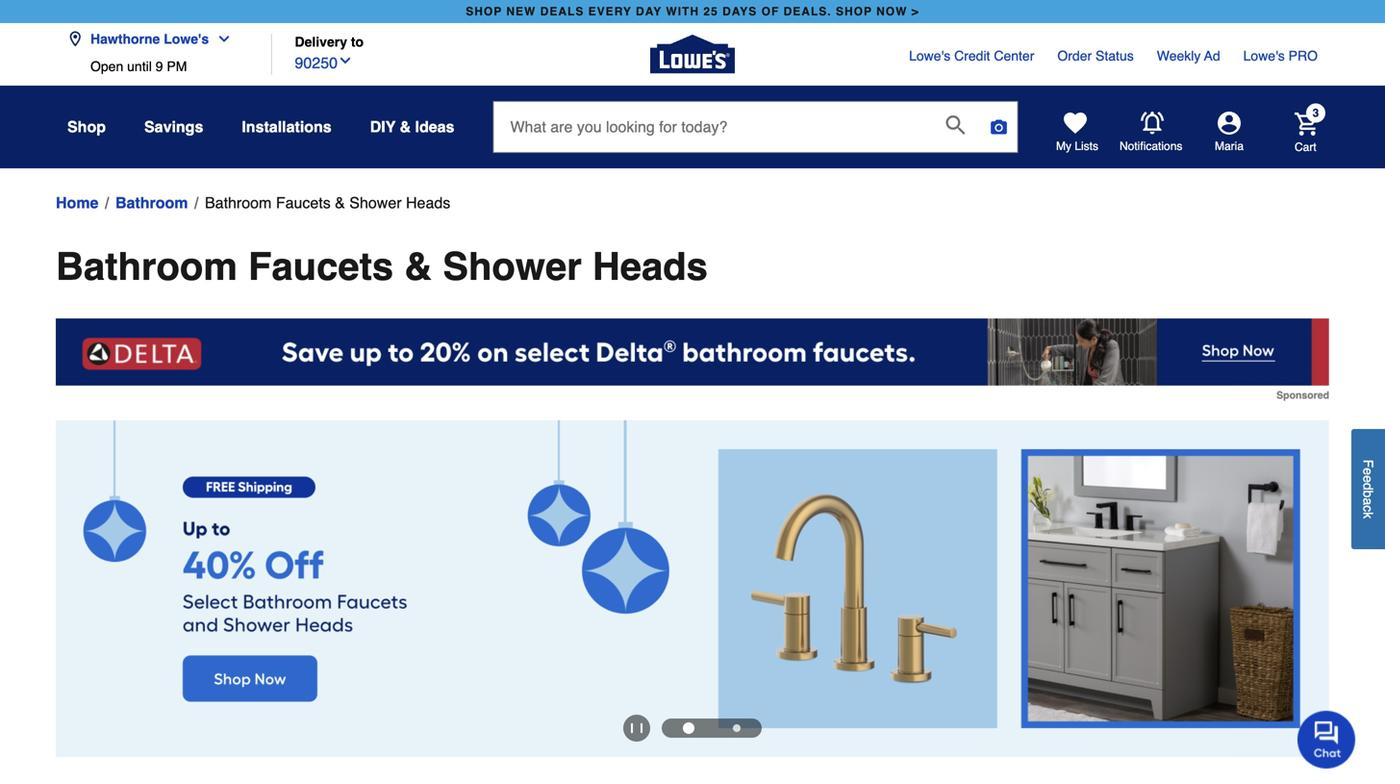 Task type: locate. For each thing, give the bounding box(es) containing it.
diy
[[370, 118, 396, 136]]

90250
[[295, 54, 338, 72]]

0 horizontal spatial lowe's
[[164, 31, 209, 47]]

& inside the bathroom faucets & shower heads link
[[335, 194, 345, 212]]

delivery
[[295, 34, 347, 50]]

lists
[[1075, 140, 1099, 153]]

shower
[[350, 194, 402, 212], [443, 244, 582, 289]]

open until 9 pm
[[90, 59, 187, 74]]

1 horizontal spatial shower
[[443, 244, 582, 289]]

chevron down image
[[209, 31, 232, 47]]

bathroom right bathroom link
[[205, 194, 272, 212]]

weekly
[[1157, 48, 1201, 63]]

lowe's for lowe's credit center
[[909, 48, 951, 63]]

1 vertical spatial advertisement region
[[56, 420, 1330, 761]]

None search field
[[493, 101, 1018, 171]]

days
[[723, 5, 757, 18]]

my lists
[[1056, 140, 1099, 153]]

installations
[[242, 118, 332, 136]]

chevron down image
[[338, 53, 353, 68]]

advertisement region
[[56, 318, 1330, 401], [56, 420, 1330, 761]]

0 vertical spatial heads
[[406, 194, 450, 212]]

2 shop from the left
[[836, 5, 873, 18]]

lowe's left pro
[[1244, 48, 1285, 63]]

status
[[1096, 48, 1134, 63]]

b
[[1361, 490, 1376, 498]]

lowe's credit center link
[[909, 46, 1035, 65]]

weekly ad link
[[1157, 46, 1221, 65]]

1 vertical spatial heads
[[593, 244, 708, 289]]

e
[[1361, 468, 1376, 475], [1361, 475, 1376, 483]]

to
[[351, 34, 364, 50]]

faucets
[[276, 194, 331, 212], [248, 244, 394, 289]]

0 vertical spatial shower
[[350, 194, 402, 212]]

bathroom
[[115, 194, 188, 212], [205, 194, 272, 212], [56, 244, 238, 289]]

shop
[[466, 5, 502, 18], [836, 5, 873, 18]]

0 horizontal spatial heads
[[406, 194, 450, 212]]

faucets down 'installations' button
[[276, 194, 331, 212]]

1 horizontal spatial lowe's
[[909, 48, 951, 63]]

lowe's up pm
[[164, 31, 209, 47]]

90250 button
[[295, 50, 353, 75]]

0 horizontal spatial shower
[[350, 194, 402, 212]]

1 vertical spatial &
[[335, 194, 345, 212]]

with
[[666, 5, 699, 18]]

shop left new
[[466, 5, 502, 18]]

bathroom faucets & shower heads link
[[205, 191, 450, 215]]

2 e from the top
[[1361, 475, 1376, 483]]

25
[[704, 5, 718, 18]]

1 e from the top
[[1361, 468, 1376, 475]]

lowe's home improvement lists image
[[1064, 112, 1087, 135]]

bathroom faucets & shower heads
[[205, 194, 450, 212], [56, 244, 708, 289]]

weekly ad
[[1157, 48, 1221, 63]]

arrow right image
[[1294, 579, 1313, 598]]

maria button
[[1183, 112, 1276, 154]]

chat invite button image
[[1298, 710, 1357, 769]]

home link
[[56, 191, 99, 215]]

e up b on the bottom right of page
[[1361, 475, 1376, 483]]

lowe's left credit
[[909, 48, 951, 63]]

faucets down the bathroom faucets & shower heads link
[[248, 244, 394, 289]]

order status link
[[1058, 46, 1134, 65]]

every
[[588, 5, 632, 18]]

cart
[[1295, 140, 1317, 154]]

lowe's home improvement cart image
[[1295, 112, 1318, 135]]

e up d
[[1361, 468, 1376, 475]]

ad
[[1204, 48, 1221, 63]]

lowe's inside "button"
[[164, 31, 209, 47]]

0 vertical spatial advertisement region
[[56, 318, 1330, 401]]

&
[[400, 118, 411, 136], [335, 194, 345, 212], [404, 244, 432, 289]]

camera image
[[989, 117, 1009, 137]]

f
[[1361, 460, 1376, 468]]

day
[[636, 5, 662, 18]]

order status
[[1058, 48, 1134, 63]]

0 vertical spatial faucets
[[276, 194, 331, 212]]

3
[[1313, 106, 1319, 120]]

1 vertical spatial shower
[[443, 244, 582, 289]]

bathroom faucets & shower heads down 'installations' button
[[205, 194, 450, 212]]

heads
[[406, 194, 450, 212], [593, 244, 708, 289]]

lowe's for lowe's pro
[[1244, 48, 1285, 63]]

2 horizontal spatial lowe's
[[1244, 48, 1285, 63]]

0 horizontal spatial shop
[[466, 5, 502, 18]]

open
[[90, 59, 123, 74]]

bathroom faucets & shower heads down the bathroom faucets & shower heads link
[[56, 244, 708, 289]]

lowe's
[[164, 31, 209, 47], [909, 48, 951, 63], [1244, 48, 1285, 63]]

0 vertical spatial &
[[400, 118, 411, 136]]

1 horizontal spatial shop
[[836, 5, 873, 18]]

savings
[[144, 118, 203, 136]]

savings button
[[144, 110, 203, 144]]

now
[[877, 5, 908, 18]]

shop left now
[[836, 5, 873, 18]]

credit
[[954, 48, 990, 63]]



Task type: describe. For each thing, give the bounding box(es) containing it.
pm
[[167, 59, 187, 74]]

1 horizontal spatial heads
[[593, 244, 708, 289]]

2 vertical spatial &
[[404, 244, 432, 289]]

shop
[[67, 118, 106, 136]]

bathroom inside the bathroom faucets & shower heads link
[[205, 194, 272, 212]]

faucets inside the bathroom faucets & shower heads link
[[276, 194, 331, 212]]

center
[[994, 48, 1035, 63]]

my
[[1056, 140, 1072, 153]]

search image
[[946, 115, 965, 135]]

deals
[[540, 5, 584, 18]]

deals.
[[784, 5, 832, 18]]

lowe's home improvement notification center image
[[1141, 112, 1164, 135]]

k
[[1361, 512, 1376, 519]]

home
[[56, 194, 99, 212]]

hawthorne
[[90, 31, 160, 47]]

c
[[1361, 505, 1376, 512]]

installations button
[[242, 110, 332, 144]]

f e e d b a c k
[[1361, 460, 1376, 519]]

bathroom link
[[115, 191, 188, 215]]

9
[[156, 59, 163, 74]]

f e e d b a c k button
[[1352, 429, 1385, 549]]

ideas
[[415, 118, 455, 136]]

Search Query text field
[[494, 102, 931, 152]]

scroll to item #2 element
[[714, 724, 760, 732]]

location image
[[67, 31, 83, 47]]

& inside diy & ideas button
[[400, 118, 411, 136]]

1 shop from the left
[[466, 5, 502, 18]]

shop new deals every day with 25 days of deals. shop now >
[[466, 5, 920, 18]]

1 vertical spatial faucets
[[248, 244, 394, 289]]

pro
[[1289, 48, 1318, 63]]

lowe's pro link
[[1244, 46, 1318, 65]]

0 vertical spatial bathroom faucets & shower heads
[[205, 194, 450, 212]]

delivery to
[[295, 34, 364, 50]]

diy & ideas
[[370, 118, 455, 136]]

a
[[1361, 498, 1376, 505]]

bathroom down bathroom link
[[56, 244, 238, 289]]

1 advertisement region from the top
[[56, 318, 1330, 401]]

notifications
[[1120, 140, 1183, 153]]

1 vertical spatial bathroom faucets & shower heads
[[56, 244, 708, 289]]

lowe's pro
[[1244, 48, 1318, 63]]

until
[[127, 59, 152, 74]]

shop button
[[67, 110, 106, 144]]

diy & ideas button
[[370, 110, 455, 144]]

scroll to item #1 element
[[664, 722, 714, 734]]

2 advertisement region from the top
[[56, 420, 1330, 761]]

order
[[1058, 48, 1092, 63]]

bathroom right home on the top of page
[[115, 194, 188, 212]]

of
[[762, 5, 780, 18]]

shop new deals every day with 25 days of deals. shop now > link
[[462, 0, 923, 23]]

hawthorne lowe's
[[90, 31, 209, 47]]

my lists link
[[1056, 112, 1099, 154]]

hawthorne lowe's button
[[67, 20, 240, 59]]

lowe's credit center
[[909, 48, 1035, 63]]

d
[[1361, 483, 1376, 490]]

>
[[912, 5, 920, 18]]

new
[[506, 5, 536, 18]]

maria
[[1215, 140, 1244, 153]]

lowe's home improvement logo image
[[650, 12, 735, 97]]



Task type: vqa. For each thing, say whether or not it's contained in the screenshot.
RESISTANT inside the THE 27-CU FT FRENCH DOOR REFRIGERATOR WITH ICE MAKER (FINGERPRINT-RESISTANT STAINLESS STEEL) ENERGY STAR
no



